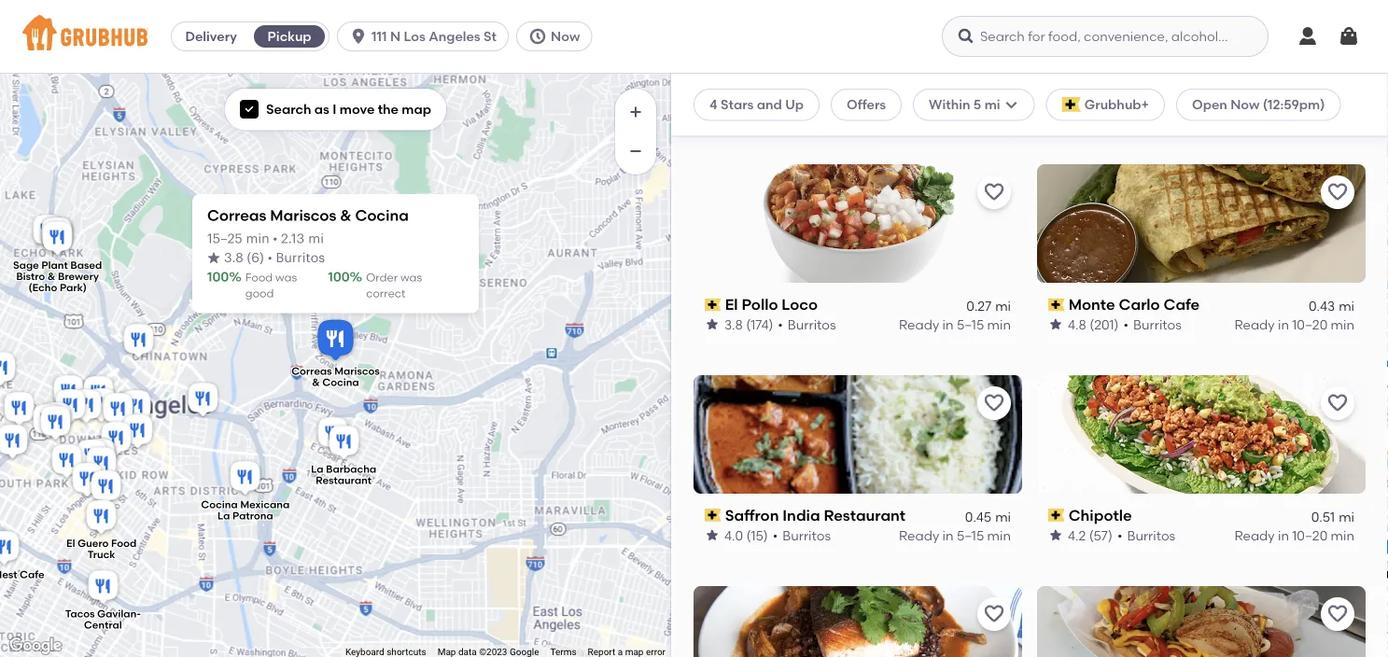 Task type: vqa. For each thing, say whether or not it's contained in the screenshot.


Task type: describe. For each thing, give the bounding box(es) containing it.
n
[[390, 28, 401, 44]]

saffron india restaurant logo image
[[694, 376, 1022, 494]]

(12:59pm)
[[1263, 97, 1325, 113]]

ready for chipotle
[[1235, 528, 1275, 544]]

food for guero
[[111, 537, 137, 550]]

2.13
[[281, 233, 305, 246]]

100 % order was correct
[[328, 269, 422, 300]]

save this restaurant button for monte carlo cafe
[[1321, 176, 1355, 210]]

burritos for senor fish
[[781, 106, 830, 122]]

in for tropical deli food truck
[[1278, 106, 1289, 122]]

offers
[[847, 97, 886, 113]]

0.45 mi
[[965, 509, 1011, 525]]

st
[[484, 28, 497, 44]]

in for senor fish
[[943, 106, 954, 122]]

engine co. 28 image
[[37, 400, 74, 441]]

in for monte carlo cafe
[[1278, 317, 1289, 333]]

el for el 7 mares
[[257, 283, 266, 295]]

senor fish
[[725, 85, 800, 103]]

in for el pollo loco
[[943, 317, 954, 333]]

el guero food truck image
[[83, 498, 120, 539]]

0.51
[[1312, 509, 1335, 525]]

svg image inside now button
[[528, 27, 547, 46]]

long beach tacos image
[[73, 437, 111, 478]]

save this restaurant image for monte carlo cafe
[[1327, 182, 1349, 204]]

mi for el pollo loco
[[995, 298, 1011, 314]]

saffron india restaurant image
[[52, 387, 89, 428]]

mariscos for correas mariscos & cocina 15–25 min • 2.13 mi
[[270, 207, 336, 225]]

star icon image left "4.2"
[[1048, 529, 1063, 543]]

subscription pass image for el pollo loco
[[705, 299, 721, 312]]

within
[[929, 97, 971, 113]]

10–20 for food
[[1292, 106, 1328, 122]]

111 n los angeles st
[[372, 28, 497, 44]]

0.24 mi
[[1309, 87, 1355, 103]]

mi inside correas mariscos & cocina 15–25 min • 2.13 mi
[[308, 233, 324, 246]]

0.27 mi
[[967, 298, 1011, 314]]

100 for 100 % food was good
[[207, 269, 229, 285]]

el for el guero food truck
[[66, 537, 75, 550]]

(57)
[[1089, 528, 1113, 544]]

correct
[[366, 287, 406, 300]]

ready in 5–15 min for senor fish
[[899, 106, 1011, 122]]

ready for monte carlo cafe
[[1235, 317, 1275, 333]]

ready for saffron india restaurant
[[899, 528, 940, 544]]

was for 100 % order was correct
[[401, 271, 422, 284]]

mi right 5
[[985, 97, 1000, 113]]

truck for tropical deli food truck
[[1205, 85, 1246, 103]]

search
[[266, 101, 311, 117]]

burritos for saffron india restaurant
[[783, 528, 831, 544]]

& for correas mariscos & cocina 15–25 min • 2.13 mi
[[340, 207, 352, 225]]

0.45
[[965, 509, 992, 525]]

4.8 (201)
[[1068, 317, 1119, 333]]

guero
[[78, 537, 109, 550]]

• burritos for chipotle
[[1118, 528, 1176, 544]]

4.2
[[1068, 528, 1086, 544]]

cocina mexicana la patrona image
[[226, 458, 264, 500]]

as
[[314, 101, 329, 117]]

gavilan-
[[97, 608, 141, 620]]

7
[[268, 283, 274, 295]]

correas mariscos & cocina image
[[313, 317, 358, 366]]

4.0 (15)
[[725, 528, 768, 544]]

india
[[783, 507, 820, 525]]

good
[[245, 287, 274, 300]]

100 % food was good
[[207, 269, 297, 300]]

svg image inside 111 n los angeles st button
[[349, 27, 368, 46]]

tropical
[[1069, 85, 1129, 103]]

save this restaurant image for saffron india restaurant
[[983, 392, 1006, 415]]

loco
[[782, 296, 818, 314]]

central
[[84, 619, 122, 631]]

ready for senor fish
[[899, 106, 940, 122]]

star icon image for monte
[[1048, 318, 1063, 333]]

mi for monte carlo cafe
[[1339, 298, 1355, 314]]

map region
[[0, 0, 786, 657]]

• right )
[[268, 252, 272, 265]]

deli
[[1133, 85, 1161, 103]]

svg image up 0.08
[[957, 27, 976, 46]]

burritos for chipotle
[[1127, 528, 1176, 544]]

mi for tropical deli food truck
[[1339, 87, 1355, 103]]

cocina mexicana la patrona
[[201, 498, 290, 522]]

% for 100 % order was correct
[[350, 269, 362, 285]]

correas mariscos & cocina
[[292, 365, 380, 389]]

3.8 ( 6 )
[[224, 252, 264, 265]]

el 7 mares
[[257, 283, 307, 295]]

(15)
[[746, 528, 768, 544]]

cutty la image
[[184, 380, 222, 421]]

qq cafe image
[[87, 468, 125, 509]]

chipotle
[[1069, 507, 1132, 525]]

el guero food truck
[[66, 537, 137, 561]]

tropical deli food truck
[[1069, 85, 1246, 103]]

correas for correas mariscos & cocina
[[292, 365, 332, 378]]

tropical deli food truck image
[[119, 412, 156, 453]]

search as i move the map
[[266, 101, 431, 117]]

3 ready in 10–20 min from the top
[[1235, 528, 1355, 544]]

tacos gavilan-central image
[[84, 568, 122, 609]]

star icon image for saffron
[[705, 529, 720, 543]]

delivery button
[[172, 21, 250, 51]]

fish
[[771, 85, 800, 103]]

star icon image for el
[[705, 318, 720, 333]]

(echo
[[28, 281, 57, 294]]

burritos for monte carlo cafe
[[1134, 317, 1182, 333]]

margarita's place image
[[81, 436, 118, 477]]

food for %
[[245, 271, 273, 284]]

• for senor fish
[[771, 106, 777, 122]]

pickup button
[[250, 21, 329, 51]]

& inside sage plant based bistro & brewery (echo park)
[[48, 270, 55, 283]]

anna's fish market dtla image
[[37, 403, 74, 444]]

4 stars and up
[[710, 97, 804, 113]]

subscription pass image for tropical deli food truck
[[1048, 88, 1065, 101]]

rodeo express mexican grill image
[[39, 215, 76, 256]]

0.08
[[965, 87, 992, 103]]

and
[[757, 97, 782, 113]]

open now (12:59pm)
[[1192, 97, 1325, 113]]

in for chipotle
[[1278, 528, 1289, 544]]

save this restaurant button for el pollo loco
[[978, 176, 1011, 210]]

based
[[70, 259, 102, 272]]

tacos gavilan- central
[[65, 608, 141, 631]]

4.1 (92)
[[725, 106, 767, 122]]

)
[[260, 252, 264, 265]]

cocina inside cocina mexicana la patrona
[[201, 498, 238, 511]]

the
[[378, 101, 399, 117]]

mariscos for correas mariscos & cocina
[[334, 365, 380, 378]]

4.1
[[725, 106, 740, 122]]

star icon image for senor
[[705, 107, 720, 122]]

min inside correas mariscos & cocina 15–25 min • 2.13 mi
[[246, 233, 270, 246]]

111 n los angeles st button
[[337, 21, 516, 51]]

now button
[[516, 21, 600, 51]]

min for el pollo loco
[[987, 317, 1011, 333]]

main navigation navigation
[[0, 0, 1388, 74]]

4.2 (57)
[[1068, 528, 1113, 544]]

saffron
[[725, 507, 779, 525]]

senor fish image
[[117, 387, 155, 429]]

pollo
[[742, 296, 778, 314]]

sage plant based bistro & brewery (echo park) image
[[39, 218, 76, 260]]

ready in 10–20 min for cafe
[[1235, 317, 1355, 333]]

los
[[404, 28, 426, 44]]

(
[[247, 252, 251, 265]]

5–15 for el pollo loco
[[957, 317, 984, 333]]

now inside now button
[[551, 28, 580, 44]]

in for saffron india restaurant
[[943, 528, 954, 544]]

3.8 for 3.8 ( 6 )
[[224, 252, 243, 265]]

sage
[[13, 259, 39, 272]]

mares
[[276, 283, 307, 295]]

4.0
[[725, 528, 743, 544]]

burritos for el pollo loco
[[788, 317, 836, 333]]

100 for 100 % order was correct
[[328, 269, 350, 285]]

min for saffron india restaurant
[[987, 528, 1011, 544]]

cocina for correas mariscos & cocina
[[322, 376, 359, 389]]

0.27
[[967, 298, 992, 314]]

minus icon image
[[626, 142, 645, 161]]

truck for el guero food truck
[[88, 549, 115, 561]]

0.24
[[1309, 87, 1335, 103]]

was for 100 % food was good
[[275, 271, 297, 284]]

move
[[340, 101, 375, 117]]

la inside la barbacha restaurant
[[311, 463, 324, 476]]

ocho mexican grill image
[[29, 401, 67, 443]]

cafe
[[1164, 296, 1200, 314]]

cutty la logo image
[[1037, 587, 1366, 657]]

mi for chipotle
[[1339, 509, 1355, 525]]



Task type: locate. For each thing, give the bounding box(es) containing it.
grubhub+
[[1085, 97, 1149, 113]]

• inside correas mariscos & cocina 15–25 min • 2.13 mi
[[273, 233, 277, 246]]

& right bistro
[[48, 270, 55, 283]]

1 horizontal spatial el
[[257, 283, 266, 295]]

delivery
[[185, 28, 237, 44]]

1 100 from the left
[[207, 269, 229, 285]]

1 vertical spatial ready in 10–20 min
[[1235, 317, 1355, 333]]

2 horizontal spatial el
[[725, 296, 738, 314]]

restaurant down la barbacha restaurant icon
[[316, 474, 372, 487]]

correas inside "correas mariscos & cocina"
[[292, 365, 332, 378]]

0 vertical spatial restaurant
[[316, 474, 372, 487]]

el
[[257, 283, 266, 295], [725, 296, 738, 314], [66, 537, 75, 550]]

cocina down the correas mariscos & cocina image
[[322, 376, 359, 389]]

2 vertical spatial food
[[111, 537, 137, 550]]

patrona
[[232, 510, 273, 522]]

3 ready in 5–15 min from the top
[[899, 528, 1011, 544]]

food inside el guero food truck
[[111, 537, 137, 550]]

0 horizontal spatial was
[[275, 271, 297, 284]]

1 horizontal spatial restaurant
[[824, 507, 906, 525]]

2 vertical spatial 10–20
[[1292, 528, 1328, 544]]

0 horizontal spatial 3.8
[[224, 252, 243, 265]]

burritos down tropical
[[1048, 106, 1097, 122]]

2 vertical spatial &
[[312, 376, 320, 389]]

2 100 from the left
[[328, 269, 350, 285]]

0 vertical spatial cocina
[[355, 207, 409, 225]]

ready for tropical deli food truck
[[1235, 106, 1275, 122]]

burritos down india
[[783, 528, 831, 544]]

0 horizontal spatial %
[[229, 269, 242, 285]]

mi right 2.13
[[308, 233, 324, 246]]

1 horizontal spatial la
[[311, 463, 324, 476]]

carlo
[[1119, 296, 1160, 314]]

burritos down loco
[[788, 317, 836, 333]]

el charro restaurant image
[[0, 349, 19, 390]]

& for correas mariscos & cocina
[[312, 376, 320, 389]]

• burritos down fish at the right of page
[[771, 106, 830, 122]]

correas inside correas mariscos & cocina 15–25 min • 2.13 mi
[[207, 207, 266, 225]]

cocina inside "correas mariscos & cocina"
[[322, 376, 359, 389]]

pez cantina logo image
[[694, 587, 1022, 657]]

2 ready in 10–20 min from the top
[[1235, 317, 1355, 333]]

subscription pass image for saffron
[[705, 509, 721, 523]]

la barbacha restaurant
[[311, 463, 376, 487]]

• right (174)
[[778, 317, 783, 333]]

4
[[710, 97, 718, 113]]

pez cantina image
[[68, 387, 105, 428]]

1 vertical spatial ready in 5–15 min
[[899, 317, 1011, 333]]

star icon image
[[705, 107, 720, 122], [705, 318, 720, 333], [1048, 318, 1063, 333], [705, 529, 720, 543], [1048, 529, 1063, 543]]

• burritos for monte carlo cafe
[[1124, 317, 1182, 333]]

1 vertical spatial now
[[1231, 97, 1260, 113]]

0 vertical spatial 3.8
[[224, 252, 243, 265]]

Search for food, convenience, alcohol... search field
[[942, 16, 1269, 57]]

plus icon image
[[626, 103, 645, 121]]

mi for senor fish
[[995, 87, 1011, 103]]

0 horizontal spatial 100
[[207, 269, 229, 285]]

ready in 5–15 min for saffron india restaurant
[[899, 528, 1011, 544]]

1 horizontal spatial 100
[[328, 269, 350, 285]]

judith's foods image
[[48, 442, 85, 483]]

min up 6
[[246, 233, 270, 246]]

min down 0.27 mi
[[987, 317, 1011, 333]]

5–15 down 0.45
[[957, 528, 984, 544]]

save this restaurant button for chipotle
[[1321, 387, 1355, 420]]

min
[[987, 106, 1011, 122], [1331, 106, 1355, 122], [246, 233, 270, 246], [987, 317, 1011, 333], [1331, 317, 1355, 333], [987, 528, 1011, 544], [1331, 528, 1355, 544]]

save this restaurant image
[[983, 182, 1006, 204], [1327, 182, 1349, 204], [1327, 603, 1349, 626]]

1 10–20 from the top
[[1292, 106, 1328, 122]]

la
[[311, 463, 324, 476], [217, 510, 230, 522]]

food right 'guero'
[[111, 537, 137, 550]]

1 vertical spatial la
[[217, 510, 230, 522]]

mi right 0.43
[[1339, 298, 1355, 314]]

mi right 0.24
[[1339, 87, 1355, 103]]

chipotle logo image
[[1037, 376, 1366, 494]]

el up 3.8 (174)
[[725, 296, 738, 314]]

• down monte carlo cafe
[[1124, 317, 1129, 333]]

barbacha
[[326, 463, 376, 476]]

• for el pollo loco
[[778, 317, 783, 333]]

1 horizontal spatial %
[[350, 269, 362, 285]]

la inside cocina mexicana la patrona
[[217, 510, 230, 522]]

2 vertical spatial ready in 5–15 min
[[899, 528, 1011, 544]]

100 inside 100 % order was correct
[[328, 269, 350, 285]]

1 vertical spatial restaurant
[[824, 507, 906, 525]]

0 horizontal spatial truck
[[88, 549, 115, 561]]

happy burrito image
[[82, 436, 119, 477]]

• right (92)
[[771, 106, 777, 122]]

restaurant
[[316, 474, 372, 487], [824, 507, 906, 525]]

0 horizontal spatial restaurant
[[316, 474, 372, 487]]

(201)
[[1090, 317, 1119, 333]]

was inside the 100 % food was good
[[275, 271, 297, 284]]

0.43 mi
[[1309, 298, 1355, 314]]

mexicana
[[240, 498, 290, 511]]

vegan hooligans image
[[83, 444, 120, 486]]

was right order
[[401, 271, 422, 284]]

0 vertical spatial ready in 10–20 min
[[1235, 106, 1355, 122]]

save this restaurant image
[[983, 392, 1006, 415], [1327, 392, 1349, 415], [983, 603, 1006, 626]]

min down 0.08 mi
[[987, 106, 1011, 122]]

grubhub plus flag logo image
[[1062, 97, 1081, 112]]

up
[[785, 97, 804, 113]]

ready in 5–15 min down 0.45
[[899, 528, 1011, 544]]

% inside the 100 % food was good
[[229, 269, 242, 285]]

1 horizontal spatial was
[[401, 271, 422, 284]]

min down 0.45 mi
[[987, 528, 1011, 544]]

1 vertical spatial 3.8
[[725, 317, 743, 333]]

ready in 10–20 min
[[1235, 106, 1355, 122], [1235, 317, 1355, 333], [1235, 528, 1355, 544]]

• burritos down loco
[[778, 317, 836, 333]]

subscription pass image left saffron
[[705, 509, 721, 523]]

burritos down 2.13
[[276, 252, 325, 265]]

save this restaurant image for el pollo loco
[[983, 182, 1006, 204]]

1 horizontal spatial food
[[245, 271, 273, 284]]

0 horizontal spatial la
[[217, 510, 230, 522]]

svg image up 0.24 mi
[[1338, 25, 1360, 48]]

0 vertical spatial la
[[311, 463, 324, 476]]

5–15 down 0.08
[[957, 106, 984, 122]]

park)
[[60, 281, 87, 294]]

• for monte carlo cafe
[[1124, 317, 1129, 333]]

(174)
[[746, 317, 773, 333]]

el pollo loco image
[[99, 390, 137, 431]]

subscription pass image left the pollo
[[705, 299, 721, 312]]

chipotle image
[[80, 373, 117, 415]]

order
[[366, 271, 398, 284]]

in
[[943, 106, 954, 122], [1278, 106, 1289, 122], [943, 317, 954, 333], [1278, 317, 1289, 333], [943, 528, 954, 544], [1278, 528, 1289, 544]]

map
[[402, 101, 431, 117]]

el for el pollo loco
[[725, 296, 738, 314]]

svg image right 5
[[1004, 97, 1019, 112]]

reggie's deli (citibank) image
[[29, 212, 67, 253]]

min for monte carlo cafe
[[1331, 317, 1355, 333]]

1 vertical spatial &
[[48, 270, 55, 283]]

mi right 0.27 at the top right of page
[[995, 298, 1011, 314]]

subscription pass image for monte carlo cafe
[[1048, 299, 1065, 312]]

svg image up 0.24
[[1297, 25, 1319, 48]]

0 vertical spatial now
[[551, 28, 580, 44]]

subscription pass image for senor
[[705, 88, 721, 101]]

ready in 10–20 min down 0.24
[[1235, 106, 1355, 122]]

burritos right (57)
[[1127, 528, 1176, 544]]

1 vertical spatial food
[[245, 271, 273, 284]]

• burritos inside map region
[[268, 252, 325, 265]]

la left the barbacha
[[311, 463, 324, 476]]

saffron india restaurant image
[[83, 386, 120, 427]]

star icon image left the 4.0
[[705, 529, 720, 543]]

burger district image
[[69, 460, 106, 501]]

monte carlo cafe logo image
[[1037, 165, 1366, 283]]

truck inside el guero food truck
[[88, 549, 115, 561]]

cocina for correas mariscos & cocina 15–25 min • 2.13 mi
[[355, 207, 409, 225]]

1 horizontal spatial &
[[312, 376, 320, 389]]

la salsa image
[[50, 373, 87, 414]]

2 % from the left
[[350, 269, 362, 285]]

burritos down carlo
[[1134, 317, 1182, 333]]

ready in 5–15 min for el pollo loco
[[899, 317, 1011, 333]]

0 vertical spatial 5–15
[[957, 106, 984, 122]]

el pollo loco logo image
[[694, 165, 1022, 283]]

2 horizontal spatial &
[[340, 207, 352, 225]]

correas up 15–25 at the left
[[207, 207, 266, 225]]

min for senor fish
[[987, 106, 1011, 122]]

mariscos
[[270, 207, 336, 225], [334, 365, 380, 378]]

mariscos up 2.13
[[270, 207, 336, 225]]

ready in 5–15 min
[[899, 106, 1011, 122], [899, 317, 1011, 333], [899, 528, 1011, 544]]

1 horizontal spatial 3.8
[[725, 317, 743, 333]]

4.8
[[1068, 317, 1087, 333]]

now right st
[[551, 28, 580, 44]]

1 vertical spatial correas
[[292, 365, 332, 378]]

ready in 5–15 min down 0.27 at the top right of page
[[899, 317, 1011, 333]]

correas mariscos & cocina 15–25 min • 2.13 mi
[[207, 207, 409, 246]]

restaurant for india
[[824, 507, 906, 525]]

svg image
[[1297, 25, 1319, 48], [1338, 25, 1360, 48], [349, 27, 368, 46], [528, 27, 547, 46], [957, 27, 976, 46], [1004, 97, 1019, 112], [244, 104, 255, 115]]

food inside the 100 % food was good
[[245, 271, 273, 284]]

10–20 down 0.24
[[1292, 106, 1328, 122]]

mariscos inside "correas mariscos & cocina"
[[334, 365, 380, 378]]

food
[[1165, 85, 1202, 103], [245, 271, 273, 284], [111, 537, 137, 550]]

the breakfast burrito factory image
[[0, 389, 38, 430]]

saffron india restaurant
[[725, 507, 906, 525]]

1 vertical spatial truck
[[88, 549, 115, 561]]

3.8 left (
[[224, 252, 243, 265]]

senor
[[725, 85, 768, 103]]

cocina up order
[[355, 207, 409, 225]]

% inside 100 % order was correct
[[350, 269, 362, 285]]

5–15 down 0.27 at the top right of page
[[957, 317, 984, 333]]

min down 0.24 mi
[[1331, 106, 1355, 122]]

mariscos up george's burger stand icon
[[334, 365, 380, 378]]

0 horizontal spatial food
[[111, 537, 137, 550]]

&
[[340, 207, 352, 225], [48, 270, 55, 283], [312, 376, 320, 389]]

• burritos down carlo
[[1124, 317, 1182, 333]]

restaurant inside la barbacha restaurant
[[316, 474, 372, 487]]

svg image left search on the top of page
[[244, 104, 255, 115]]

el 7 mares image
[[264, 243, 301, 284]]

la left patrona
[[217, 510, 230, 522]]

sage plant based bistro & brewery (echo park)
[[13, 259, 102, 294]]

0.43
[[1309, 298, 1335, 314]]

100 left order
[[328, 269, 350, 285]]

tacos super gallito - staples image
[[0, 422, 31, 463]]

was right 7
[[275, 271, 297, 284]]

15–25
[[207, 233, 243, 246]]

svg image left 111
[[349, 27, 368, 46]]

pickup
[[268, 28, 311, 44]]

2 ready in 5–15 min from the top
[[899, 317, 1011, 333]]

3.8 left (174)
[[725, 317, 743, 333]]

& inside correas mariscos & cocina 15–25 min • 2.13 mi
[[340, 207, 352, 225]]

0 vertical spatial ready in 5–15 min
[[899, 106, 1011, 122]]

0 horizontal spatial &
[[48, 270, 55, 283]]

rating image
[[207, 252, 220, 264]]

el left 7
[[257, 283, 266, 295]]

% down the 3.8 ( 6 )
[[229, 269, 242, 285]]

1 vertical spatial 10–20
[[1292, 317, 1328, 333]]

5–15
[[957, 106, 984, 122], [957, 317, 984, 333], [957, 528, 984, 544]]

el left 'guero'
[[66, 537, 75, 550]]

stars
[[721, 97, 754, 113]]

cocina inside correas mariscos & cocina 15–25 min • 2.13 mi
[[355, 207, 409, 225]]

min for tropical deli food truck
[[1331, 106, 1355, 122]]

subscription pass image left chipotle
[[1048, 509, 1065, 523]]

correas for correas mariscos & cocina 15–25 min • 2.13 mi
[[207, 207, 266, 225]]

mariscos inside correas mariscos & cocina 15–25 min • 2.13 mi
[[270, 207, 336, 225]]

5
[[974, 97, 982, 113]]

(92)
[[743, 106, 767, 122]]

1 was from the left
[[275, 271, 297, 284]]

burritos
[[781, 106, 830, 122], [1048, 106, 1097, 122], [276, 252, 325, 265], [788, 317, 836, 333], [1134, 317, 1182, 333], [783, 528, 831, 544], [1127, 528, 1176, 544]]

10–20 down 0.43
[[1292, 317, 1328, 333]]

monte carlo cafe image
[[98, 419, 135, 460]]

% for 100 % food was good
[[229, 269, 242, 285]]

0.51 mi
[[1312, 509, 1355, 525]]

1 ready in 10–20 min from the top
[[1235, 106, 1355, 122]]

1 horizontal spatial correas
[[292, 365, 332, 378]]

2 vertical spatial ready in 10–20 min
[[1235, 528, 1355, 544]]

mi for saffron india restaurant
[[995, 509, 1011, 525]]

min down "0.51 mi"
[[1331, 528, 1355, 544]]

was
[[275, 271, 297, 284], [401, 271, 422, 284]]

10–20
[[1292, 106, 1328, 122], [1292, 317, 1328, 333], [1292, 528, 1328, 544]]

save this restaurant image for chipotle
[[1327, 392, 1349, 415]]

•
[[771, 106, 777, 122], [273, 233, 277, 246], [268, 252, 272, 265], [778, 317, 783, 333], [1124, 317, 1129, 333], [773, 528, 778, 544], [1118, 528, 1123, 544]]

• for saffron india restaurant
[[773, 528, 778, 544]]

save this restaurant button for saffron india restaurant
[[978, 387, 1011, 420]]

cocina
[[355, 207, 409, 225], [322, 376, 359, 389], [201, 498, 238, 511]]

george's burger stand image
[[314, 415, 352, 456]]

0 vertical spatial mariscos
[[270, 207, 336, 225]]

3 5–15 from the top
[[957, 528, 984, 544]]

& down the correas mariscos & cocina image
[[312, 376, 320, 389]]

2 was from the left
[[401, 271, 422, 284]]

& inside "correas mariscos & cocina"
[[312, 376, 320, 389]]

1 5–15 from the top
[[957, 106, 984, 122]]

subscription pass image left senor
[[705, 88, 721, 101]]

& up 100 % order was correct
[[340, 207, 352, 225]]

ready in 10–20 min for food
[[1235, 106, 1355, 122]]

rodeo mexican grill image
[[38, 215, 75, 256]]

burritos inside map region
[[276, 252, 325, 265]]

0 horizontal spatial correas
[[207, 207, 266, 225]]

correas
[[207, 207, 266, 225], [292, 365, 332, 378]]

• burritos for senor fish
[[771, 106, 830, 122]]

0.08 mi
[[965, 87, 1011, 103]]

• left 2.13
[[273, 233, 277, 246]]

ready in 10–20 min down 0.43
[[1235, 317, 1355, 333]]

bird's nest cafe image
[[0, 528, 23, 570]]

correas up george's burger stand icon
[[292, 365, 332, 378]]

3.8 inside map region
[[224, 252, 243, 265]]

min for chipotle
[[1331, 528, 1355, 544]]

100 inside the 100 % food was good
[[207, 269, 229, 285]]

5–15 for saffron india restaurant
[[957, 528, 984, 544]]

mi right 0.45
[[995, 509, 1011, 525]]

subscription pass image left tropical
[[1048, 88, 1065, 101]]

el pollo loco
[[725, 296, 818, 314]]

111
[[372, 28, 387, 44]]

1 vertical spatial 5–15
[[957, 317, 984, 333]]

ready
[[899, 106, 940, 122], [1235, 106, 1275, 122], [899, 317, 940, 333], [1235, 317, 1275, 333], [899, 528, 940, 544], [1235, 528, 1275, 544]]

10–20 down 0.51
[[1292, 528, 1328, 544]]

• burritos for el pollo loco
[[778, 317, 836, 333]]

0 vertical spatial food
[[1165, 85, 1202, 103]]

• right (57)
[[1118, 528, 1123, 544]]

0 vertical spatial 10–20
[[1292, 106, 1328, 122]]

10–20 for cafe
[[1292, 317, 1328, 333]]

2 5–15 from the top
[[957, 317, 984, 333]]

2 horizontal spatial food
[[1165, 85, 1202, 103]]

2 vertical spatial 5–15
[[957, 528, 984, 544]]

monte
[[1069, 296, 1115, 314]]

min down 0.43 mi
[[1331, 317, 1355, 333]]

angeles
[[429, 28, 481, 44]]

3.8
[[224, 252, 243, 265], [725, 317, 743, 333]]

star icon image left 3.8 (174)
[[705, 318, 720, 333]]

1 vertical spatial cocina
[[322, 376, 359, 389]]

food right deli
[[1165, 85, 1202, 103]]

ready in 5–15 min down 0.08
[[899, 106, 1011, 122]]

subscription pass image
[[1048, 88, 1065, 101], [705, 299, 721, 312], [1048, 299, 1065, 312]]

within 5 mi
[[929, 97, 1000, 113]]

0 vertical spatial &
[[340, 207, 352, 225]]

zayna flaming grill image
[[120, 321, 157, 362]]

1 % from the left
[[229, 269, 242, 285]]

mi right 0.51
[[1339, 509, 1355, 525]]

• burritos down 2.13
[[268, 252, 325, 265]]

cocina left mexicana
[[201, 498, 238, 511]]

mi right 0.08
[[995, 87, 1011, 103]]

ready for el pollo loco
[[899, 317, 940, 333]]

• burritos right (57)
[[1118, 528, 1176, 544]]

• right (15)
[[773, 528, 778, 544]]

3.8 for 3.8 (174)
[[725, 317, 743, 333]]

0 vertical spatial correas
[[207, 207, 266, 225]]

2 10–20 from the top
[[1292, 317, 1328, 333]]

el inside el guero food truck
[[66, 537, 75, 550]]

• burritos down india
[[773, 528, 831, 544]]

• burritos for saffron india restaurant
[[773, 528, 831, 544]]

subscription pass image
[[705, 88, 721, 101], [705, 509, 721, 523], [1048, 509, 1065, 523]]

subscription pass image left monte
[[1048, 299, 1065, 312]]

0 vertical spatial truck
[[1205, 85, 1246, 103]]

truck left (12:59pm)
[[1205, 85, 1246, 103]]

star icon image left 4.1
[[705, 107, 720, 122]]

la barbacha restaurant image
[[325, 423, 363, 464]]

restaurant for barbacha
[[316, 474, 372, 487]]

i
[[333, 101, 337, 117]]

now right open
[[1231, 97, 1260, 113]]

% left order
[[350, 269, 362, 285]]

was inside 100 % order was correct
[[401, 271, 422, 284]]

ready in 10–20 min down 0.51
[[1235, 528, 1355, 544]]

6
[[251, 252, 260, 265]]

0 horizontal spatial now
[[551, 28, 580, 44]]

food for deli
[[1165, 85, 1202, 103]]

• for chipotle
[[1118, 528, 1123, 544]]

svg image right st
[[528, 27, 547, 46]]

3 10–20 from the top
[[1292, 528, 1328, 544]]

open
[[1192, 97, 1228, 113]]

burritos down fish at the right of page
[[781, 106, 830, 122]]

google image
[[5, 634, 66, 657]]

100 down rating image
[[207, 269, 229, 285]]

5–15 for senor fish
[[957, 106, 984, 122]]

star icon image left the 4.8 on the right of the page
[[1048, 318, 1063, 333]]

mi
[[995, 87, 1011, 103], [1339, 87, 1355, 103], [985, 97, 1000, 113], [308, 233, 324, 246], [995, 298, 1011, 314], [1339, 298, 1355, 314], [995, 509, 1011, 525], [1339, 509, 1355, 525]]

1 ready in 5–15 min from the top
[[899, 106, 1011, 122]]

2 vertical spatial cocina
[[201, 498, 238, 511]]

plant
[[41, 259, 68, 272]]

1 vertical spatial mariscos
[[334, 365, 380, 378]]

0 horizontal spatial el
[[66, 537, 75, 550]]

food up good
[[245, 271, 273, 284]]

• burritos
[[771, 106, 830, 122], [268, 252, 325, 265], [778, 317, 836, 333], [1124, 317, 1182, 333], [773, 528, 831, 544], [1118, 528, 1176, 544]]

1 horizontal spatial now
[[1231, 97, 1260, 113]]

3.8 (174)
[[725, 317, 773, 333]]

1 horizontal spatial truck
[[1205, 85, 1246, 103]]

truck up tacos gavilan-central 'icon'
[[88, 549, 115, 561]]

restaurant right india
[[824, 507, 906, 525]]



